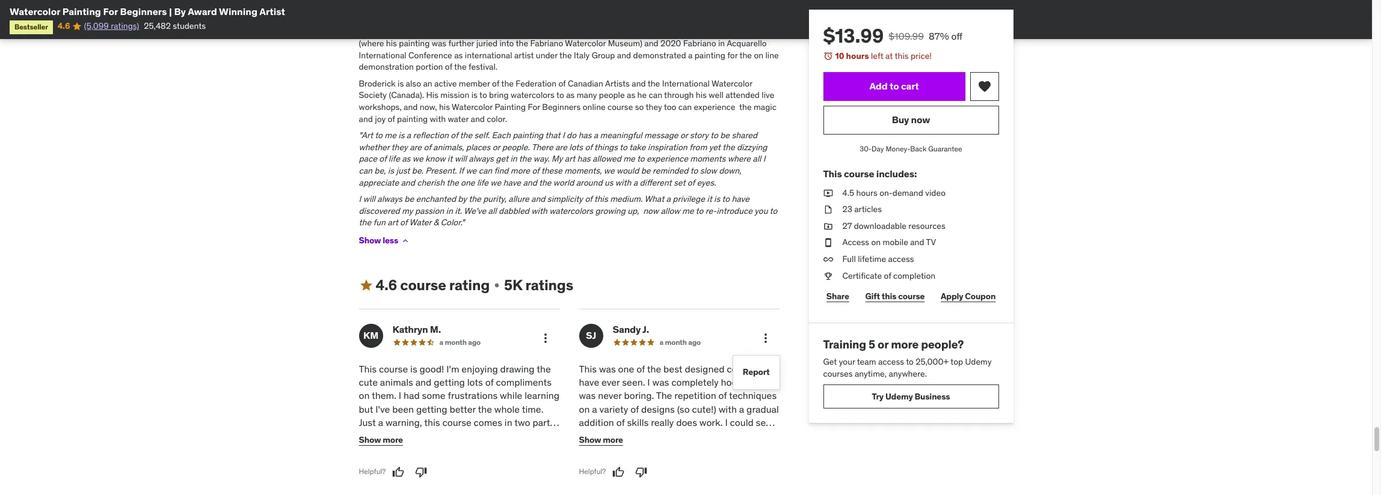Task type: vqa. For each thing, say whether or not it's contained in the screenshot.
Unreal to the top
no



Task type: locate. For each thing, give the bounding box(es) containing it.
more down warning,
[[383, 435, 403, 446]]

appreciate
[[359, 177, 399, 188]]

his up now,
[[426, 90, 439, 101]]

but up just
[[359, 404, 373, 416]]

1 vertical spatial access
[[878, 357, 904, 368]]

show more for starters"
[[359, 435, 403, 446]]

1 vertical spatial all
[[488, 206, 497, 216]]

on inside his impressionistic style of watercolors have not only been shown in group exhibitions in metro vancouver but in italy at the 2019 fabriano in acquarello international exhibition  as one of the representing artists for canada (where his painting was further juried into the fabriano watercolor museum) and 2020 fabriano in acquarello international conference as international artist under the italy group and demonstrated a painting for the on line demonstration portion of the festival. broderick is also an active member of the federation of canadian artists and the international watercolor society (canada). his mission is to bring watercolors to as many people as he can through his well attended live workshops, and now, his watercolor painting for beginners online course so they too can experience  the magic and joy of painting with water and color. "art to me is a reflection of the self. each painting that i do has a meaningful message or story to be shared whether they are of animals, places or people. there are lots of things to take inspiration from yet the dizzying pace of life as we know it will always get in the way. my art has allowed me to experience moments where all i can be, is just be. present. if we can find more of these moments, we would be reminded to slow down, appreciate and cherish the one life we have and the world around us with a different set of eyes. i will always be enchanted by the purity, allure and simplicity of this medium. what a privilege it is to have discovered my passion in it. we've all dabbled with watercolors growing up,  now allow me to re-introduce you to the fun art of water & color."
[[754, 50, 764, 60]]

additional actions for review by sandy j. image
[[758, 331, 773, 346]]

of right joy
[[388, 113, 395, 124]]

2 horizontal spatial international
[[662, 78, 710, 89]]

this inside his impressionistic style of watercolors have not only been shown in group exhibitions in metro vancouver but in italy at the 2019 fabriano in acquarello international exhibition  as one of the representing artists for canada (where his painting was further juried into the fabriano watercolor museum) and 2020 fabriano in acquarello international conference as international artist under the italy group and demonstrated a painting for the on line demonstration portion of the festival. broderick is also an active member of the federation of canadian artists and the international watercolor society (canada). his mission is to bring watercolors to as many people as he can through his well attended live workshops, and now, his watercolor painting for beginners online course so they too can experience  the magic and joy of painting with water and color. "art to me is a reflection of the self. each painting that i do has a meaningful message or story to be shared whether they are of animals, places or people. there are lots of things to take inspiration from yet the dizzying pace of life as we know it will always get in the way. my art has allowed me to experience moments where all i can be, is just be. present. if we can find more of these moments, we would be reminded to slow down, appreciate and cherish the one life we have and the world around us with a different set of eyes. i will always be enchanted by the purity, allure and simplicity of this medium. what a privilege it is to have discovered my passion in it. we've all dabbled with watercolors growing up,  now allow me to re-introduce you to the fun art of water & color."
[[594, 194, 608, 205]]

2 "watercolour from the left
[[485, 431, 540, 443]]

1 vertical spatial always
[[377, 194, 402, 205]]

xsmall image left 27 at the right of the page
[[823, 221, 833, 232]]

anywhere.
[[889, 369, 927, 379]]

that inside this course is good! i'm enjoying drawing the cute animals and getting lots of compliments on them. i had some frustrations while learning but i've been getting better the whole time. just a warning, this course comes in two parts, "watercolour essentials" and "watercolour starters" that use different colours. the first half uses permanent rose, yellow ochre, and cerulean, but the second uses alizarin crimson, cobalt blue, hansa yellow l
[[399, 444, 416, 456]]

whether
[[359, 142, 390, 153]]

27
[[843, 221, 852, 231]]

in down the artists
[[718, 38, 725, 49]]

to down member
[[479, 90, 487, 101]]

your
[[839, 357, 855, 368]]

cobalt
[[399, 484, 428, 496]]

a month ago
[[439, 338, 481, 347], [660, 338, 701, 347]]

splash
[[579, 484, 607, 496]]

1 horizontal spatial 4.6
[[376, 276, 397, 295]]

international
[[465, 50, 512, 60]]

0 vertical spatial now
[[911, 114, 930, 126]]

to up introduce
[[722, 194, 730, 205]]

0 horizontal spatial 4.6
[[58, 21, 70, 32]]

1 show more from the left
[[359, 435, 403, 446]]

as down really on the left bottom of the page
[[655, 431, 664, 443]]

hours right 10
[[846, 51, 869, 61]]

0 horizontal spatial water,
[[649, 471, 675, 483]]

this inside "this was one of the best designed courses i have ever seen. i was completely hooked! it was never boring. the repetition of techniques on a variety of designs (so cute!) with a gradual addition of skills really does work. i could see the improvement as the course went along. i tested some different papers by repeating the designs (the chameleon doesn't lie). hey folks, it's all about the water, lots of water, and the splash reminder between videos is b"
[[579, 363, 597, 375]]

in left "metro" at the top
[[682, 14, 689, 25]]

different inside his impressionistic style of watercolors have not only been shown in group exhibitions in metro vancouver but in italy at the 2019 fabriano in acquarello international exhibition  as one of the representing artists for canada (where his painting was further juried into the fabriano watercolor museum) and 2020 fabriano in acquarello international conference as international artist under the italy group and demonstrated a painting for the on line demonstration portion of the festival. broderick is also an active member of the federation of canadian artists and the international watercolor society (canada). his mission is to bring watercolors to as many people as he can through his well attended live workshops, and now, his watercolor painting for beginners online course so they too can experience  the magic and joy of painting with water and color. "art to me is a reflection of the self. each painting that i do has a meaningful message or story to be shared whether they are of animals, places or people. there are lots of things to take inspiration from yet the dizzying pace of life as we know it will always get in the way. my art has allowed me to experience moments where all i can be, is just be. present. if we can find more of these moments, we would be reminded to slow down, appreciate and cherish the one life we have and the world around us with a different set of eyes. i will always be enchanted by the purity, allure and simplicity of this medium. what a privilege it is to have discovered my passion in it. we've all dabbled with watercolors growing up,  now allow me to re-introduce you to the fun art of water & color."
[[640, 177, 672, 188]]

conference
[[408, 50, 452, 60]]

training 5 or more people? get your team access to 25,000+ top udemy courses anytime, anywhere.
[[823, 338, 992, 379]]

or right 5 at bottom right
[[878, 338, 889, 352]]

growing
[[595, 206, 626, 216]]

cerulean,
[[359, 471, 398, 483]]

by up it.
[[458, 194, 467, 205]]

1 vertical spatial it
[[707, 194, 712, 205]]

inspiration
[[648, 142, 687, 153]]

by inside his impressionistic style of watercolors have not only been shown in group exhibitions in metro vancouver but in italy at the 2019 fabriano in acquarello international exhibition  as one of the representing artists for canada (where his painting was further juried into the fabriano watercolor museum) and 2020 fabriano in acquarello international conference as international artist under the italy group and demonstrated a painting for the on line demonstration portion of the festival. broderick is also an active member of the federation of canadian artists and the international watercolor society (canada). his mission is to bring watercolors to as many people as he can through his well attended live workshops, and now, his watercolor painting for beginners online course so they too can experience  the magic and joy of painting with water and color. "art to me is a reflection of the self. each painting that i do has a meaningful message or story to be shared whether they are of animals, places or people. there are lots of things to take inspiration from yet the dizzying pace of life as we know it will always get in the way. my art has allowed me to experience moments where all i can be, is just be. present. if we can find more of these moments, we would be reminded to slow down, appreciate and cherish the one life we have and the world around us with a different set of eyes. i will always be enchanted by the purity, allure and simplicity of this medium. what a privilege it is to have discovered my passion in it. we've all dabbled with watercolors growing up,  now allow me to re-introduce you to the fun art of water & color."
[[458, 194, 467, 205]]

access
[[888, 254, 914, 265], [878, 357, 904, 368]]

month for enjoying
[[445, 338, 467, 347]]

xsmall image
[[823, 187, 833, 199], [823, 221, 833, 232], [492, 281, 502, 291]]

0 horizontal spatial italy
[[359, 26, 375, 37]]

of up be,
[[379, 154, 386, 164]]

the inside "this was one of the best designed courses i have ever seen. i was completely hooked! it was never boring. the repetition of techniques on a variety of designs (so cute!) with a gradual addition of skills really does work. i could see the improvement as the course went along. i tested some different papers by repeating the designs (the chameleon doesn't lie). hey folks, it's all about the water, lots of water, and the splash reminder between videos is b"
[[656, 390, 672, 402]]

0 horizontal spatial courses
[[727, 363, 761, 375]]

beginners down many
[[542, 102, 581, 112]]

the down the folks,
[[753, 471, 767, 483]]

share button
[[823, 285, 853, 309]]

0 vertical spatial italy
[[359, 26, 375, 37]]

they up "just"
[[391, 142, 408, 153]]

2 show more from the left
[[579, 435, 623, 446]]

1 vertical spatial udemy
[[885, 391, 913, 402]]

0 horizontal spatial will
[[363, 194, 375, 205]]

to inside training 5 or more people? get your team access to 25,000+ top udemy courses anytime, anywhere.
[[906, 357, 914, 368]]

designs
[[641, 404, 675, 416], [579, 457, 613, 469]]

is up re-
[[714, 194, 720, 205]]

is inside this course is good! i'm enjoying drawing the cute animals and getting lots of compliments on them. i had some frustrations while learning but i've been getting better the whole time. just a warning, this course comes in two parts, "watercolour essentials" and "watercolour starters" that use different colours. the first half uses permanent rose, yellow ochre, and cerulean, but the second uses alizarin crimson, cobalt blue, hansa yellow l
[[410, 363, 417, 375]]

1 vertical spatial one
[[461, 177, 475, 188]]

1 vertical spatial for
[[727, 50, 738, 60]]

i'm
[[446, 363, 459, 375]]

1 horizontal spatial helpful?
[[579, 468, 606, 477]]

1 vertical spatial his
[[696, 90, 707, 101]]

me down joy
[[385, 130, 396, 141]]

it's
[[579, 471, 591, 483]]

try
[[872, 391, 884, 402]]

essentials"
[[417, 431, 464, 443]]

show for this course is good! i'm enjoying drawing the cute animals and getting lots of compliments on them. i had some frustrations while learning but i've been getting better the whole time. just a warning, this course comes in two parts, "watercolour essentials" and "watercolour starters" that use different colours. the first half uses permanent rose, yellow ochre, and cerulean, but the second uses alizarin crimson, cobalt blue, hansa yellow l
[[359, 435, 381, 446]]

people?
[[921, 338, 964, 352]]

this up essentials"
[[424, 417, 440, 429]]

for down canada
[[727, 50, 738, 60]]

some up (the
[[609, 444, 632, 456]]

doesn't
[[684, 457, 716, 469]]

0 horizontal spatial me
[[385, 130, 396, 141]]

eyes.
[[697, 177, 716, 188]]

1 horizontal spatial month
[[665, 338, 687, 347]]

online
[[583, 102, 606, 112]]

the up "comes" on the bottom of the page
[[478, 404, 492, 416]]

1 horizontal spatial it
[[707, 194, 712, 205]]

0 horizontal spatial at
[[377, 26, 384, 37]]

xsmall image for access
[[823, 237, 833, 249]]

lots down do
[[569, 142, 583, 153]]

yellow
[[484, 484, 511, 496]]

udemy inside training 5 or more people? get your team access to 25,000+ top udemy courses anytime, anywhere.
[[965, 357, 992, 368]]

mark review by sandy j. as helpful image
[[612, 467, 625, 479]]

4.5
[[843, 187, 854, 198]]

about
[[606, 471, 631, 483]]

had
[[404, 390, 420, 402]]

1 vertical spatial xsmall image
[[823, 221, 833, 232]]

getting down the i'm
[[434, 377, 465, 389]]

skills
[[627, 417, 649, 429]]

1 horizontal spatial life
[[477, 177, 488, 188]]

2 vertical spatial be
[[404, 194, 414, 205]]

0 horizontal spatial for
[[103, 5, 118, 17]]

1 are from the left
[[410, 142, 422, 153]]

udemy
[[965, 357, 992, 368], [885, 391, 913, 402]]

1 horizontal spatial the
[[656, 390, 672, 402]]

guarantee
[[928, 144, 962, 153]]

of down around
[[585, 194, 592, 205]]

re-
[[706, 206, 717, 216]]

training
[[823, 338, 866, 352]]

1 vertical spatial been
[[392, 404, 414, 416]]

xsmall image
[[823, 204, 833, 216], [401, 236, 410, 246], [823, 237, 833, 249], [823, 254, 833, 266], [823, 270, 833, 282]]

be right would
[[641, 165, 651, 176]]

get
[[496, 154, 508, 164]]

2 ago from the left
[[688, 338, 701, 347]]

life up "just"
[[389, 154, 400, 164]]

i down the dizzying
[[763, 154, 766, 164]]

beginners up the 25,482
[[120, 5, 167, 17]]

1 horizontal spatial art
[[565, 154, 575, 164]]

one up the seen.
[[618, 363, 634, 375]]

but inside his impressionistic style of watercolors have not only been shown in group exhibitions in metro vancouver but in italy at the 2019 fabriano in acquarello international exhibition  as one of the representing artists for canada (where his painting was further juried into the fabriano watercolor museum) and 2020 fabriano in acquarello international conference as international artist under the italy group and demonstrated a painting for the on line demonstration portion of the festival. broderick is also an active member of the federation of canadian artists and the international watercolor society (canada). his mission is to bring watercolors to as many people as he can through his well attended live workshops, and now, his watercolor painting for beginners online course so they too can experience  the magic and joy of painting with water and color. "art to me is a reflection of the self. each painting that i do has a meaningful message or story to be shared whether they are of animals, places or people. there are lots of things to take inspiration from yet the dizzying pace of life as we know it will always get in the way. my art has allowed me to experience moments where all i can be, is just be. present. if we can find more of these moments, we would be reminded to slow down, appreciate and cherish the one life we have and the world around us with a different set of eyes. i will always be enchanted by the purity, allure and simplicity of this medium. what a privilege it is to have discovered my passion in it. we've all dabbled with watercolors growing up,  now allow me to re-introduce you to the fun art of water & color."
[[756, 14, 768, 25]]

are down reflection at the left of page
[[410, 142, 422, 153]]

2 helpful? from the left
[[579, 468, 606, 477]]

in inside this course is good! i'm enjoying drawing the cute animals and getting lots of compliments on them. i had some frustrations while learning but i've been getting better the whole time. just a warning, this course comes in two parts, "watercolour essentials" and "watercolour starters" that use different colours. the first half uses permanent rose, yellow ochre, and cerulean, but the second uses alizarin crimson, cobalt blue, hansa yellow l
[[505, 417, 512, 429]]

0 vertical spatial art
[[565, 154, 575, 164]]

painting up the people.
[[513, 130, 543, 141]]

lots up "frustrations"
[[467, 377, 483, 389]]

1 helpful? from the left
[[359, 468, 386, 477]]

0 vertical spatial painting
[[62, 5, 101, 17]]

1 vertical spatial they
[[391, 142, 408, 153]]

this inside this course is good! i'm enjoying drawing the cute animals and getting lots of compliments on them. i had some frustrations while learning but i've been getting better the whole time. just a warning, this course comes in two parts, "watercolour essentials" and "watercolour starters" that use different colours. the first half uses permanent rose, yellow ochre, and cerulean, but the second uses alizarin crimson, cobalt blue, hansa yellow l
[[359, 363, 377, 375]]

of down the enjoying
[[485, 377, 494, 389]]

1 horizontal spatial by
[[705, 444, 716, 456]]

show more button for starters"
[[359, 429, 403, 453]]

this up growing
[[594, 194, 608, 205]]

acquarello down canada
[[727, 38, 767, 49]]

between
[[650, 484, 687, 496]]

1 horizontal spatial show more
[[579, 435, 623, 446]]

acquarello up juried
[[465, 26, 505, 37]]

tv
[[926, 237, 936, 248]]

0 vertical spatial some
[[422, 390, 446, 402]]

0 horizontal spatial been
[[392, 404, 414, 416]]

course inside gift this course link
[[898, 291, 925, 302]]

1 a month ago from the left
[[439, 338, 481, 347]]

with
[[430, 113, 446, 124], [615, 177, 631, 188], [531, 206, 547, 216], [719, 404, 737, 416]]

more right the find
[[511, 165, 530, 176]]

some inside this course is good! i'm enjoying drawing the cute animals and getting lots of compliments on them. i had some frustrations while learning but i've been getting better the whole time. just a warning, this course comes in two parts, "watercolour essentials" and "watercolour starters" that use different colours. the first half uses permanent rose, yellow ochre, and cerulean, but the second uses alizarin crimson, cobalt blue, hansa yellow l
[[422, 390, 446, 402]]

from
[[689, 142, 707, 153]]

one up the museum)
[[609, 26, 623, 37]]

more up anywhere.
[[891, 338, 919, 352]]

international down not
[[507, 26, 554, 37]]

1 vertical spatial now
[[643, 206, 659, 216]]

buy now
[[892, 114, 930, 126]]

money-
[[886, 144, 910, 153]]

0 horizontal spatial by
[[458, 194, 467, 205]]

1 horizontal spatial his
[[426, 90, 439, 101]]

0 horizontal spatial some
[[422, 390, 446, 402]]

his left "well"
[[696, 90, 707, 101]]

1 horizontal spatial "watercolour
[[485, 431, 540, 443]]

on left line at the right top of page
[[754, 50, 764, 60]]

25,000+
[[916, 357, 949, 368]]

downloadable
[[854, 221, 907, 231]]

1 vertical spatial has
[[577, 154, 591, 164]]

life up purity,
[[477, 177, 488, 188]]

the up compliments
[[537, 363, 551, 375]]

now inside buy now button
[[911, 114, 930, 126]]

each
[[492, 130, 511, 141]]

ago for best
[[688, 338, 701, 347]]

2 vertical spatial lots
[[677, 471, 693, 483]]

artist
[[259, 5, 285, 17]]

rating
[[449, 276, 490, 295]]

2 vertical spatial xsmall image
[[492, 281, 502, 291]]

us
[[605, 177, 613, 188]]

0 vertical spatial lots
[[569, 142, 583, 153]]

0 vertical spatial for
[[103, 5, 118, 17]]

1 horizontal spatial lots
[[569, 142, 583, 153]]

warning,
[[386, 417, 422, 429]]

the down these
[[539, 177, 551, 188]]

show down fun
[[359, 236, 381, 246]]

2 vertical spatial all
[[594, 471, 603, 483]]

painting up (5,099
[[62, 5, 101, 17]]

1 vertical spatial hours
[[856, 187, 878, 198]]

wishlist image
[[977, 79, 992, 94]]

different
[[640, 177, 672, 188], [436, 444, 473, 456], [635, 444, 671, 456]]

that up there
[[545, 130, 560, 141]]

1 horizontal spatial designs
[[641, 404, 675, 416]]

this for this course is good! i'm enjoying drawing the cute animals and getting lots of compliments on them. i had some frustrations while learning but i've been getting better the whole time. just a warning, this course comes in two parts, "watercolour essentials" and "watercolour starters" that use different colours. the first half uses permanent rose, yellow ochre, and cerulean, but the second uses alizarin crimson, cobalt blue, hansa yellow l
[[359, 363, 377, 375]]

&
[[433, 217, 439, 228]]

on up "addition"
[[579, 404, 590, 416]]

compliments
[[496, 377, 552, 389]]

sandy
[[613, 323, 641, 335]]

buy
[[892, 114, 909, 126]]

two
[[515, 417, 530, 429]]

0 horizontal spatial show more
[[359, 435, 403, 446]]

by
[[458, 194, 467, 205], [705, 444, 716, 456]]

$109.99
[[889, 30, 924, 42]]

that left use
[[399, 444, 416, 456]]

xsmall image up share
[[823, 270, 833, 282]]

2 vertical spatial or
[[878, 338, 889, 352]]

this for this course includes:
[[823, 168, 842, 180]]

2 month from the left
[[665, 338, 687, 347]]

learning
[[525, 390, 560, 402]]

the right boring.
[[656, 390, 672, 402]]

1 horizontal spatial all
[[594, 471, 603, 483]]

always down places
[[469, 154, 494, 164]]

0 vertical spatial getting
[[434, 377, 465, 389]]

be
[[720, 130, 730, 141], [641, 165, 651, 176], [404, 194, 414, 205]]

2 horizontal spatial all
[[753, 154, 761, 164]]

watercolor painting for beginners | by award winning artist
[[10, 5, 285, 17]]

more inside training 5 or more people? get your team access to 25,000+ top udemy courses anytime, anywhere.
[[891, 338, 919, 352]]

4.6 for 4.6
[[58, 21, 70, 32]]

course down completion
[[898, 291, 925, 302]]

0 horizontal spatial life
[[389, 154, 400, 164]]

1 vertical spatial the
[[511, 444, 527, 456]]

0 vertical spatial that
[[545, 130, 560, 141]]

1 vertical spatial international
[[359, 50, 406, 60]]

show more down just
[[359, 435, 403, 446]]

0 vertical spatial be
[[720, 130, 730, 141]]

alarm image
[[823, 51, 833, 61]]

ago for enjoying
[[468, 338, 481, 347]]

if
[[459, 165, 464, 176]]

0 horizontal spatial uses
[[377, 457, 397, 469]]

$13.99
[[823, 23, 884, 48]]

of inside this course is good! i'm enjoying drawing the cute animals and getting lots of compliments on them. i had some frustrations while learning but i've been getting better the whole time. just a warning, this course comes in two parts, "watercolour essentials" and "watercolour starters" that use different colours. the first half uses permanent rose, yellow ochre, and cerulean, but the second uses alizarin crimson, cobalt blue, hansa yellow l
[[485, 377, 494, 389]]

1 vertical spatial italy
[[574, 50, 590, 60]]

experience
[[647, 154, 688, 164]]

impressionistic
[[373, 14, 430, 25]]

1 horizontal spatial ago
[[688, 338, 701, 347]]

that
[[545, 130, 560, 141], [399, 444, 416, 456]]

show more
[[359, 435, 403, 446], [579, 435, 623, 446]]

(the
[[615, 457, 632, 469]]

introduce
[[717, 206, 753, 216]]

0 vertical spatial all
[[753, 154, 761, 164]]

we up us
[[604, 165, 615, 176]]

"watercolour
[[359, 431, 414, 443], [485, 431, 540, 443]]

i
[[562, 130, 565, 141], [763, 154, 766, 164], [359, 194, 361, 205], [763, 363, 766, 375], [648, 377, 650, 389], [399, 390, 401, 402], [725, 417, 728, 429], [766, 431, 769, 443]]

workshops,
[[359, 102, 402, 112]]

helpful? up splash at the left bottom of the page
[[579, 468, 606, 477]]

1 vertical spatial his
[[426, 90, 439, 101]]

access on mobile and tv
[[843, 237, 936, 248]]

half
[[359, 457, 375, 469]]

2 show more button from the left
[[579, 429, 623, 453]]

a month ago up best
[[660, 338, 701, 347]]

ago up designed
[[688, 338, 701, 347]]

the left fun
[[359, 217, 371, 228]]

show more for improvement
[[579, 435, 623, 446]]

0 vertical spatial designs
[[641, 404, 675, 416]]

1 vertical spatial life
[[477, 177, 488, 188]]

0 vertical spatial his
[[359, 14, 371, 25]]

and down hey
[[734, 471, 751, 483]]

0 horizontal spatial but
[[359, 404, 373, 416]]

access inside training 5 or more people? get your team access to 25,000+ top udemy courses anytime, anywhere.
[[878, 357, 904, 368]]

2 a month ago from the left
[[660, 338, 701, 347]]

more inside his impressionistic style of watercolors have not only been shown in group exhibitions in metro vancouver but in italy at the 2019 fabriano in acquarello international exhibition  as one of the representing artists for canada (where his painting was further juried into the fabriano watercolor museum) and 2020 fabriano in acquarello international conference as international artist under the italy group and demonstrated a painting for the on line demonstration portion of the festival. broderick is also an active member of the federation of canadian artists and the international watercolor society (canada). his mission is to bring watercolors to as many people as he can through his well attended live workshops, and now, his watercolor painting for beginners online course so they too can experience  the magic and joy of painting with water and color. "art to me is a reflection of the self. each painting that i do has a meaningful message or story to be shared whether they are of animals, places or people. there are lots of things to take inspiration from yet the dizzying pace of life as we know it will always get in the way. my art has allowed me to experience moments where all i can be, is just be. present. if we can find more of these moments, we would be reminded to slow down, appreciate and cherish the one life we have and the world around us with a different set of eyes. i will always be enchanted by the purity, allure and simplicity of this medium. what a privilege it is to have discovered my passion in it. we've all dabbled with watercolors growing up,  now allow me to re-introduce you to the fun art of water & color."
[[511, 165, 530, 176]]

0 vertical spatial been
[[559, 14, 578, 25]]

animals,
[[433, 142, 464, 153]]

the up reminder on the left
[[633, 471, 647, 483]]

1 horizontal spatial me
[[623, 154, 635, 164]]

0 vertical spatial but
[[756, 14, 768, 25]]

course inside "this was one of the best designed courses i have ever seen. i was completely hooked! it was never boring. the repetition of techniques on a variety of designs (so cute!) with a gradual addition of skills really does work. i could see the improvement as the course went along. i tested some different papers by repeating the designs (the chameleon doesn't lie). hey folks, it's all about the water, lots of water, and the splash reminder between videos is b"
[[683, 431, 712, 443]]

2 vertical spatial but
[[401, 471, 415, 483]]

1 horizontal spatial some
[[609, 444, 632, 456]]

or down each
[[493, 142, 500, 153]]

the down "present."
[[446, 177, 459, 188]]

1 horizontal spatial a month ago
[[660, 338, 701, 347]]

4.6 for 4.6 course rating
[[376, 276, 397, 295]]

1 ago from the left
[[468, 338, 481, 347]]

colours.
[[475, 444, 509, 456]]

one down if
[[461, 177, 475, 188]]

1 horizontal spatial udemy
[[965, 357, 992, 368]]

different inside "this was one of the best designed courses i have ever seen. i was completely hooked! it was never boring. the repetition of techniques on a variety of designs (so cute!) with a gradual addition of skills really does work. i could see the improvement as the course went along. i tested some different papers by repeating the designs (the chameleon doesn't lie). hey folks, it's all about the water, lots of water, and the splash reminder between videos is b"
[[635, 444, 671, 456]]

1 vertical spatial will
[[363, 194, 375, 205]]

1 vertical spatial that
[[399, 444, 416, 456]]

0 horizontal spatial acquarello
[[465, 26, 505, 37]]

with inside "this was one of the best designed courses i have ever seen. i was completely hooked! it was never boring. the repetition of techniques on a variety of designs (so cute!) with a gradual addition of skills really does work. i could see the improvement as the course went along. i tested some different papers by repeating the designs (the chameleon doesn't lie). hey folks, it's all about the water, lots of water, and the splash reminder between videos is b"
[[719, 404, 737, 416]]

in
[[606, 14, 613, 25], [682, 14, 689, 25], [770, 14, 777, 25], [456, 26, 463, 37], [718, 38, 725, 49], [510, 154, 517, 164], [446, 206, 453, 216], [505, 417, 512, 429]]

of up the animals,
[[451, 130, 458, 141]]

different up the chameleon
[[635, 444, 671, 456]]

1 horizontal spatial but
[[401, 471, 415, 483]]

time.
[[522, 404, 544, 416]]

courses down get
[[823, 369, 853, 379]]

do
[[567, 130, 576, 141]]

was
[[432, 38, 446, 49], [599, 363, 616, 375], [652, 377, 669, 389], [579, 390, 596, 402]]

show down "addition"
[[579, 435, 601, 446]]

back
[[910, 144, 927, 153]]

1 vertical spatial designs
[[579, 457, 613, 469]]

0 vertical spatial always
[[469, 154, 494, 164]]

one
[[609, 26, 623, 37], [461, 177, 475, 188], [618, 363, 634, 375]]

parts,
[[533, 417, 557, 429]]

ever
[[602, 377, 620, 389]]

art right fun
[[388, 217, 398, 228]]

we've
[[464, 206, 486, 216]]

course inside his impressionistic style of watercolors have not only been shown in group exhibitions in metro vancouver but in italy at the 2019 fabriano in acquarello international exhibition  as one of the representing artists for canada (where his painting was further juried into the fabriano watercolor museum) and 2020 fabriano in acquarello international conference as international artist under the italy group and demonstrated a painting for the on line demonstration portion of the festival. broderick is also an active member of the federation of canadian artists and the international watercolor society (canada). his mission is to bring watercolors to as many people as he can through his well attended live workshops, and now, his watercolor painting for beginners online course so they too can experience  the magic and joy of painting with water and color. "art to me is a reflection of the self. each painting that i do has a meaningful message or story to be shared whether they are of animals, places or people. there are lots of things to take inspiration from yet the dizzying pace of life as we know it will always get in the way. my art has allowed me to experience moments where all i can be, is just be. present. if we can find more of these moments, we would be reminded to slow down, appreciate and cherish the one life we have and the world around us with a different set of eyes. i will always be enchanted by the purity, allure and simplicity of this medium. what a privilege it is to have discovered my passion in it. we've all dabbled with watercolors growing up,  now allow me to re-introduce you to the fun art of water & color."
[[608, 102, 633, 112]]

0 horizontal spatial are
[[410, 142, 422, 153]]

his up (where
[[359, 14, 371, 25]]

italy up (where
[[359, 26, 375, 37]]

2 vertical spatial his
[[439, 102, 450, 112]]

been inside this course is good! i'm enjoying drawing the cute animals and getting lots of compliments on them. i had some frustrations while learning but i've been getting better the whole time. just a warning, this course comes in two parts, "watercolour essentials" and "watercolour starters" that use different colours. the first half uses permanent rose, yellow ochre, and cerulean, but the second uses alizarin crimson, cobalt blue, hansa yellow l
[[392, 404, 414, 416]]

1 month from the left
[[445, 338, 467, 347]]

designs down tested
[[579, 457, 613, 469]]

0 vertical spatial the
[[656, 390, 672, 402]]

and up allure
[[523, 177, 537, 188]]

not
[[527, 14, 539, 25]]

show more button up half
[[359, 429, 403, 453]]

1 show more button from the left
[[359, 429, 403, 453]]

a inside this course is good! i'm enjoying drawing the cute animals and getting lots of compliments on them. i had some frustrations while learning but i've been getting better the whole time. just a warning, this course comes in two parts, "watercolour essentials" and "watercolour starters" that use different colours. the first half uses permanent rose, yellow ochre, and cerulean, but the second uses alizarin crimson, cobalt blue, hansa yellow l
[[378, 417, 383, 429]]

1 vertical spatial painting
[[495, 102, 526, 112]]

at inside his impressionistic style of watercolors have not only been shown in group exhibitions in metro vancouver but in italy at the 2019 fabriano in acquarello international exhibition  as one of the representing artists for canada (where his painting was further juried into the fabriano watercolor museum) and 2020 fabriano in acquarello international conference as international artist under the italy group and demonstrated a painting for the on line demonstration portion of the festival. broderick is also an active member of the federation of canadian artists and the international watercolor society (canada). his mission is to bring watercolors to as many people as he can through his well attended live workshops, and now, his watercolor painting for beginners online course so they too can experience  the magic and joy of painting with water and color. "art to me is a reflection of the self. each painting that i do has a meaningful message or story to be shared whether they are of animals, places or people. there are lots of things to take inspiration from yet the dizzying pace of life as we know it will always get in the way. my art has allowed me to experience moments where all i can be, is just be. present. if we can find more of these moments, we would be reminded to slow down, appreciate and cherish the one life we have and the world around us with a different set of eyes. i will always be enchanted by the purity, allure and simplicity of this medium. what a privilege it is to have discovered my passion in it. we've all dabbled with watercolors growing up,  now allow me to re-introduce you to the fun art of water & color."
[[377, 26, 384, 37]]

boring.
[[624, 390, 654, 402]]

0 horizontal spatial helpful?
[[359, 468, 386, 477]]



Task type: describe. For each thing, give the bounding box(es) containing it.
of left "canadian"
[[559, 78, 566, 89]]

world
[[553, 177, 574, 188]]

on inside "this was one of the best designed courses i have ever seen. i was completely hooked! it was never boring. the repetition of techniques on a variety of designs (so cute!) with a gradual addition of skills really does work. i could see the improvement as the course went along. i tested some different papers by repeating the designs (the chameleon doesn't lie). hey folks, it's all about the water, lots of water, and the splash reminder between videos is b"
[[579, 404, 590, 416]]

also
[[406, 78, 421, 89]]

set
[[674, 177, 686, 188]]

1 horizontal spatial they
[[646, 102, 662, 112]]

and down the museum)
[[617, 50, 631, 60]]

0 vertical spatial one
[[609, 26, 623, 37]]

color.
[[487, 113, 507, 124]]

is left reflection at the left of page
[[398, 130, 405, 141]]

can down "pace"
[[359, 165, 372, 176]]

the down really on the left bottom of the page
[[667, 431, 681, 443]]

places
[[466, 142, 491, 153]]

bestseller
[[14, 22, 48, 32]]

0 horizontal spatial be
[[404, 194, 414, 205]]

show for this was one of the best designed courses i have ever seen. i was completely hooked! it was never boring. the repetition of techniques on a variety of designs (so cute!) with a gradual addition of skills really does work. i could see the improvement as the course went along. i tested some different papers by repeating the designs (the chameleon doesn't lie). hey folks, it's all about the water, lots of water, and the splash reminder between videos is b
[[579, 435, 601, 446]]

so
[[635, 102, 644, 112]]

1 water, from the left
[[649, 471, 675, 483]]

helpful? for designs
[[579, 468, 606, 477]]

enjoying
[[462, 363, 498, 375]]

this inside this course is good! i'm enjoying drawing the cute animals and getting lots of compliments on them. i had some frustrations while learning but i've been getting better the whole time. just a warning, this course comes in two parts, "watercolour essentials" and "watercolour starters" that use different colours. the first half uses permanent rose, yellow ochre, and cerulean, but the second uses alizarin crimson, cobalt blue, hansa yellow l
[[424, 417, 440, 429]]

of left things
[[585, 142, 592, 153]]

canadian
[[568, 78, 603, 89]]

one inside "this was one of the best designed courses i have ever seen. i was completely hooked! it was never boring. the repetition of techniques on a variety of designs (so cute!) with a gradual addition of skills really does work. i could see the improvement as the course went along. i tested some different papers by repeating the designs (the chameleon doesn't lie). hey folks, it's all about the water, lots of water, and the splash reminder between videos is b"
[[618, 363, 634, 375]]

udemy inside try udemy business link
[[885, 391, 913, 402]]

the up bring
[[501, 78, 514, 89]]

cherish
[[417, 177, 445, 188]]

line
[[766, 50, 779, 60]]

0 vertical spatial for
[[724, 26, 734, 37]]

the down the people.
[[519, 154, 531, 164]]

course up 4.5 at the top
[[844, 168, 874, 180]]

0 vertical spatial life
[[389, 154, 400, 164]]

27 downloadable resources
[[843, 221, 946, 231]]

month for best
[[665, 338, 687, 347]]

the up the folks,
[[761, 444, 776, 456]]

videos
[[690, 484, 718, 496]]

as up "just"
[[402, 154, 411, 164]]

1 vertical spatial me
[[623, 154, 635, 164]]

i inside this course is good! i'm enjoying drawing the cute animals and getting lots of compliments on them. i had some frustrations while learning but i've been getting better the whole time. just a warning, this course comes in two parts, "watercolour essentials" and "watercolour starters" that use different colours. the first half uses permanent rose, yellow ochre, and cerulean, but the second uses alizarin crimson, cobalt blue, hansa yellow l
[[399, 390, 401, 402]]

the down permanent
[[417, 471, 431, 483]]

watercolor up group
[[565, 38, 606, 49]]

frustrations
[[448, 390, 498, 402]]

show inside the "show less" button
[[359, 236, 381, 246]]

in up line at the right top of page
[[770, 14, 777, 25]]

painting down the artists
[[695, 50, 725, 60]]

to up yet
[[711, 130, 718, 141]]

the right yet
[[723, 142, 735, 153]]

hey
[[735, 457, 752, 469]]

medium image
[[359, 279, 373, 293]]

watercolor up bestseller
[[10, 5, 60, 17]]

to down the take
[[637, 154, 645, 164]]

0 vertical spatial me
[[385, 130, 396, 141]]

courses inside training 5 or more people? get your team access to 25,000+ top udemy courses anytime, anywhere.
[[823, 369, 853, 379]]

full
[[843, 254, 856, 265]]

can right he
[[649, 90, 662, 101]]

was down best
[[652, 377, 669, 389]]

2 are from the left
[[555, 142, 567, 153]]

0 horizontal spatial painting
[[62, 5, 101, 17]]

was left never at bottom
[[579, 390, 596, 402]]

or inside training 5 or more people? get your team access to 25,000+ top udemy courses anytime, anywhere.
[[878, 338, 889, 352]]

more down "addition"
[[603, 435, 623, 446]]

show more button for improvement
[[579, 429, 623, 453]]

mark review by kathryn m. as helpful image
[[392, 467, 404, 479]]

hours for 10
[[846, 51, 869, 61]]

allow
[[661, 206, 680, 216]]

some inside "this was one of the best designed courses i have ever seen. i was completely hooked! it was never boring. the repetition of techniques on a variety of designs (so cute!) with a gradual addition of skills really does work. i could see the improvement as the course went along. i tested some different papers by repeating the designs (the chameleon doesn't lie). hey folks, it's all about the water, lots of water, and the splash reminder between videos is b"
[[609, 444, 632, 456]]

0 horizontal spatial fabriano
[[421, 26, 454, 37]]

in right get
[[510, 154, 517, 164]]

this for this was one of the best designed courses i have ever seen. i was completely hooked! it was never boring. the repetition of techniques on a variety of designs (so cute!) with a gradual addition of skills really does work. i could see the improvement as the course went along. i tested some different papers by repeating the designs (the chameleon doesn't lie). hey folks, it's all about the water, lots of water, and the splash reminder between videos is b
[[579, 363, 597, 375]]

mark review by kathryn m. as unhelpful image
[[415, 467, 427, 479]]

does
[[676, 417, 697, 429]]

work.
[[700, 417, 723, 429]]

kathryn
[[393, 323, 428, 335]]

and up self.
[[471, 113, 485, 124]]

and left tv
[[910, 237, 924, 248]]

i've
[[376, 404, 390, 416]]

many
[[577, 90, 597, 101]]

painting down 2019
[[399, 38, 430, 49]]

group
[[615, 14, 637, 25]]

sandy j.
[[613, 323, 649, 335]]

further
[[448, 38, 474, 49]]

yellow
[[472, 457, 499, 469]]

to left re-
[[696, 206, 704, 216]]

with down now,
[[430, 113, 446, 124]]

2 vertical spatial watercolors
[[549, 206, 593, 216]]

and down "just"
[[401, 177, 415, 188]]

this course includes:
[[823, 168, 917, 180]]

self.
[[474, 130, 490, 141]]

of right set
[[688, 177, 695, 188]]

in up further
[[456, 26, 463, 37]]

$13.99 $109.99 87% off
[[823, 23, 963, 48]]

the down attended
[[739, 102, 752, 112]]

lifetime
[[858, 254, 886, 265]]

mark review by sandy j. as unhelpful image
[[635, 467, 647, 479]]

0 horizontal spatial always
[[377, 194, 402, 205]]

xsmall image for certificate
[[823, 270, 833, 282]]

for inside his impressionistic style of watercolors have not only been shown in group exhibitions in metro vancouver but in italy at the 2019 fabriano in acquarello international exhibition  as one of the representing artists for canada (where his painting was further juried into the fabriano watercolor museum) and 2020 fabriano in acquarello international conference as international artist under the italy group and demonstrated a painting for the on line demonstration portion of the festival. broderick is also an active member of the federation of canadian artists and the international watercolor society (canada). his mission is to bring watercolors to as many people as he can through his well attended live workshops, and now, his watercolor painting for beginners online course so they too can experience  the magic and joy of painting with water and color. "art to me is a reflection of the self. each painting that i do has a meaningful message or story to be shared whether they are of animals, places or people. there are lots of things to take inspiration from yet the dizzying pace of life as we know it will always get in the way. my art has allowed me to experience moments where all i can be, is just be. present. if we can find more of these moments, we would be reminded to slow down, appreciate and cherish the one life we have and the world around us with a different set of eyes. i will always be enchanted by the purity, allure and simplicity of this medium. what a privilege it is to have discovered my passion in it. we've all dabbled with watercolors growing up,  now allow me to re-introduce you to the fun art of water & color."
[[528, 102, 540, 112]]

this right gift on the bottom
[[882, 291, 897, 302]]

the down group
[[634, 26, 646, 37]]

0 vertical spatial acquarello
[[465, 26, 505, 37]]

1 horizontal spatial his
[[439, 102, 450, 112]]

0 horizontal spatial all
[[488, 206, 497, 216]]

and left joy
[[359, 113, 373, 124]]

by
[[174, 5, 186, 17]]

hours for 4.5
[[856, 187, 878, 198]]

1 vertical spatial but
[[359, 404, 373, 416]]

lots inside "this was one of the best designed courses i have ever seen. i was completely hooked! it was never boring. the repetition of techniques on a variety of designs (so cute!) with a gradual addition of skills really does work. i could see the improvement as the course went along. i tested some different papers by repeating the designs (the chameleon doesn't lie). hey folks, it's all about the water, lots of water, and the splash reminder between videos is b"
[[677, 471, 693, 483]]

the down demonstrated
[[648, 78, 660, 89]]

0 horizontal spatial his
[[386, 38, 397, 49]]

watercolor up attended
[[712, 78, 753, 89]]

xsmall image for full
[[823, 254, 833, 266]]

it
[[758, 377, 764, 389]]

cute
[[359, 377, 378, 389]]

i right the seen.
[[648, 377, 650, 389]]

is down member
[[471, 90, 478, 101]]

lie).
[[718, 457, 733, 469]]

shown
[[580, 14, 604, 25]]

0 horizontal spatial beginners
[[120, 5, 167, 17]]

xsmall image for 23
[[823, 204, 833, 216]]

lots inside this course is good! i'm enjoying drawing the cute animals and getting lots of compliments on them. i had some frustrations while learning but i've been getting better the whole time. just a warning, this course comes in two parts, "watercolour essentials" and "watercolour starters" that use different colours. the first half uses permanent rose, yellow ochre, and cerulean, but the second uses alizarin crimson, cobalt blue, hansa yellow l
[[467, 377, 483, 389]]

to inside button
[[890, 80, 899, 92]]

is inside "this was one of the best designed courses i have ever seen. i was completely hooked! it was never boring. the repetition of techniques on a variety of designs (so cute!) with a gradual addition of skills really does work. i could see the improvement as the course went along. i tested some different papers by repeating the designs (the chameleon doesn't lie). hey folks, it's all about the water, lots of water, and the splash reminder between videos is b"
[[720, 484, 727, 496]]

business
[[915, 391, 950, 402]]

on up full lifetime access
[[871, 237, 881, 248]]

the up member
[[454, 61, 467, 72]]

have inside "this was one of the best designed courses i have ever seen. i was completely hooked! it was never boring. the repetition of techniques on a variety of designs (so cute!) with a gradual addition of skills really does work. i could see the improvement as the course went along. i tested some different papers by repeating the designs (the chameleon doesn't lie). hey folks, it's all about the water, lots of water, and the splash reminder between videos is b"
[[579, 377, 599, 389]]

privilege
[[673, 194, 705, 205]]

of down doesn't
[[696, 471, 704, 483]]

can left the find
[[479, 165, 492, 176]]

0 horizontal spatial it
[[448, 154, 453, 164]]

on inside this course is good! i'm enjoying drawing the cute animals and getting lots of compliments on them. i had some frustrations while learning but i've been getting better the whole time. just a warning, this course comes in two parts, "watercolour essentials" and "watercolour starters" that use different colours. the first half uses permanent rose, yellow ochre, and cerulean, but the second uses alizarin crimson, cobalt blue, hansa yellow l
[[359, 390, 370, 402]]

artists
[[698, 26, 722, 37]]

allowed
[[593, 154, 621, 164]]

i left do
[[562, 130, 565, 141]]

"art
[[359, 130, 373, 141]]

1 horizontal spatial fabriano
[[530, 38, 563, 49]]

dizzying
[[737, 142, 767, 153]]

comes
[[474, 417, 502, 429]]

|
[[169, 5, 172, 17]]

2 horizontal spatial me
[[682, 206, 694, 216]]

course up kathryn m.
[[400, 276, 446, 295]]

video
[[925, 187, 946, 198]]

chameleon
[[634, 457, 681, 469]]

can down through
[[678, 102, 692, 112]]

medium.
[[610, 194, 643, 205]]

xsmall image inside the "show less" button
[[401, 236, 410, 246]]

kathryn m.
[[393, 323, 441, 335]]

and right allure
[[531, 194, 545, 205]]

0 vertical spatial will
[[455, 154, 467, 164]]

as inside "this was one of the best designed courses i have ever seen. i was completely hooked! it was never boring. the repetition of techniques on a variety of designs (so cute!) with a gradual addition of skills really does work. i could see the improvement as the course went along. i tested some different papers by repeating the designs (the chameleon doesn't lie). hey folks, it's all about the water, lots of water, and the splash reminder between videos is b"
[[655, 431, 664, 443]]

permanent
[[399, 457, 446, 469]]

drawing
[[500, 363, 535, 375]]

course down the better
[[442, 417, 472, 429]]

and inside "this was one of the best designed courses i have ever seen. i was completely hooked! it was never boring. the repetition of techniques on a variety of designs (so cute!) with a gradual addition of skills really does work. i could see the improvement as the course went along. i tested some different papers by repeating the designs (the chameleon doesn't lie). hey folks, it's all about the water, lots of water, and the splash reminder between videos is b"
[[734, 471, 751, 483]]

1 vertical spatial be
[[641, 165, 651, 176]]

different inside this course is good! i'm enjoying drawing the cute animals and getting lots of compliments on them. i had some frustrations while learning but i've been getting better the whole time. just a warning, this course comes in two parts, "watercolour essentials" and "watercolour starters" that use different colours. the first half uses permanent rose, yellow ochre, and cerulean, but the second uses alizarin crimson, cobalt blue, hansa yellow l
[[436, 444, 473, 456]]

second
[[434, 471, 465, 483]]

get
[[823, 357, 837, 368]]

additional actions for review by kathryn m. image
[[538, 331, 553, 346]]

0 horizontal spatial international
[[359, 50, 406, 60]]

was inside his impressionistic style of watercolors have not only been shown in group exhibitions in metro vancouver but in italy at the 2019 fabriano in acquarello international exhibition  as one of the representing artists for canada (where his painting was further juried into the fabriano watercolor museum) and 2020 fabriano in acquarello international conference as international artist under the italy group and demonstrated a painting for the on line demonstration portion of the festival. broderick is also an active member of the federation of canadian artists and the international watercolor society (canada). his mission is to bring watercolors to as many people as he can through his well attended live workshops, and now, his watercolor painting for beginners online course so they too can experience  the magic and joy of painting with water and color. "art to me is a reflection of the self. each painting that i do has a meaningful message or story to be shared whether they are of animals, places or people. there are lots of things to take inspiration from yet the dizzying pace of life as we know it will always get in the way. my art has allowed me to experience moments where all i can be, is just be. present. if we can find more of these moments, we would be reminded to slow down, appreciate and cherish the one life we have and the world around us with a different set of eyes. i will always be enchanted by the purity, allure and simplicity of this medium. what a privilege it is to have discovered my passion in it. we've all dabbled with watercolors growing up,  now allow me to re-introduce you to the fun art of water & color."
[[432, 38, 446, 49]]

2 water, from the left
[[706, 471, 732, 483]]

member
[[459, 78, 490, 89]]

now inside his impressionistic style of watercolors have not only been shown in group exhibitions in metro vancouver but in italy at the 2019 fabriano in acquarello international exhibition  as one of the representing artists for canada (where his painting was further juried into the fabriano watercolor museum) and 2020 fabriano in acquarello international conference as international artist under the italy group and demonstrated a painting for the on line demonstration portion of the festival. broderick is also an active member of the federation of canadian artists and the international watercolor society (canada). his mission is to bring watercolors to as many people as he can through his well attended live workshops, and now, his watercolor painting for beginners online course so they too can experience  the magic and joy of painting with water and color. "art to me is a reflection of the self. each painting that i do has a meaningful message or story to be shared whether they are of animals, places or people. there are lots of things to take inspiration from yet the dizzying pace of life as we know it will always get in the way. my art has allowed me to experience moments where all i can be, is just be. present. if we can find more of these moments, we would be reminded to slow down, appreciate and cherish the one life we have and the world around us with a different set of eyes. i will always be enchanted by the purity, allure and simplicity of this medium. what a privilege it is to have discovered my passion in it. we've all dabbled with watercolors growing up,  now allow me to re-introduce you to the fun art of water & color."
[[643, 206, 659, 216]]

and down (canada).
[[404, 102, 418, 112]]

in left it.
[[446, 206, 453, 216]]

repeating
[[718, 444, 759, 456]]

through
[[664, 90, 694, 101]]

courses inside "this was one of the best designed courses i have ever seen. i was completely hooked! it was never boring. the repetition of techniques on a variety of designs (so cute!) with a gradual addition of skills really does work. i could see the improvement as the course went along. i tested some different papers by repeating the designs (the chameleon doesn't lie). hey folks, it's all about the water, lots of water, and the splash reminder between videos is b"
[[727, 363, 761, 375]]

demand
[[893, 187, 923, 198]]

we right if
[[466, 165, 477, 176]]

lots inside his impressionistic style of watercolors have not only been shown in group exhibitions in metro vancouver but in italy at the 2019 fabriano in acquarello international exhibition  as one of the representing artists for canada (where his painting was further juried into the fabriano watercolor museum) and 2020 fabriano in acquarello international conference as international artist under the italy group and demonstrated a painting for the on line demonstration portion of the festival. broderick is also an active member of the federation of canadian artists and the international watercolor society (canada). his mission is to bring watercolors to as many people as he can through his well attended live workshops, and now, his watercolor painting for beginners online course so they too can experience  the magic and joy of painting with water and color. "art to me is a reflection of the self. each painting that i do has a meaningful message or story to be shared whether they are of animals, places or people. there are lots of things to take inspiration from yet the dizzying pace of life as we know it will always get in the way. my art has allowed me to experience moments where all i can be, is just be. present. if we can find more of these moments, we would be reminded to slow down, appreciate and cherish the one life we have and the world around us with a different set of eyes. i will always be enchanted by the purity, allure and simplicity of this medium. what a privilege it is to have discovered my passion in it. we've all dabbled with watercolors growing up,  now allow me to re-introduce you to the fun art of water & color."
[[569, 142, 583, 153]]

2 horizontal spatial fabriano
[[683, 38, 716, 49]]

of up active
[[445, 61, 452, 72]]

with down would
[[615, 177, 631, 188]]

we down the find
[[490, 177, 501, 188]]

vancouver
[[715, 14, 754, 25]]

price!
[[911, 51, 932, 61]]

simplicity
[[547, 194, 583, 205]]

0 vertical spatial has
[[578, 130, 592, 141]]

try udemy business
[[872, 391, 950, 402]]

to left slow
[[690, 165, 698, 176]]

have down the find
[[503, 177, 521, 188]]

present.
[[426, 165, 457, 176]]

(where
[[359, 38, 384, 49]]

papers
[[674, 444, 703, 456]]

is left "also"
[[398, 78, 404, 89]]

of right style
[[452, 14, 459, 25]]

and up he
[[632, 78, 646, 89]]

beginners inside his impressionistic style of watercolors have not only been shown in group exhibitions in metro vancouver but in italy at the 2019 fabriano in acquarello international exhibition  as one of the representing artists for canada (where his painting was further juried into the fabriano watercolor museum) and 2020 fabriano in acquarello international conference as international artist under the italy group and demonstrated a painting for the on line demonstration portion of the festival. broderick is also an active member of the federation of canadian artists and the international watercolor society (canada). his mission is to bring watercolors to as many people as he can through his well attended live workshops, and now, his watercolor painting for beginners online course so they too can experience  the magic and joy of painting with water and color. "art to me is a reflection of the self. each painting that i do has a meaningful message or story to be shared whether they are of animals, places or people. there are lots of things to take inspiration from yet the dizzying pace of life as we know it will always get in the way. my art has allowed me to experience moments where all i can be, is just be. present. if we can find more of these moments, we would be reminded to slow down, appreciate and cherish the one life we have and the world around us with a different set of eyes. i will always be enchanted by the purity, allure and simplicity of this medium. what a privilege it is to have discovered my passion in it. we've all dabbled with watercolors growing up,  now allow me to re-introduce you to the fun art of water & color."
[[542, 102, 581, 112]]

well
[[709, 90, 724, 101]]

all inside "this was one of the best designed courses i have ever seen. i was completely hooked! it was never boring. the repetition of techniques on a variety of designs (so cute!) with a gradual addition of skills really does work. i could see the improvement as the course went along. i tested some different papers by repeating the designs (the chameleon doesn't lie). hey folks, it's all about the water, lots of water, and the splash reminder between videos is b"
[[594, 471, 603, 483]]

of down reflection at the left of page
[[424, 142, 431, 153]]

of up bring
[[492, 78, 499, 89]]

i down the see
[[766, 431, 769, 443]]

2019
[[400, 26, 419, 37]]

the left self.
[[460, 130, 472, 141]]

a month ago for enjoying
[[439, 338, 481, 347]]

the up tested
[[579, 431, 593, 443]]

1 horizontal spatial international
[[507, 26, 554, 37]]

1 vertical spatial at
[[886, 51, 893, 61]]

is right be,
[[388, 165, 394, 176]]

been inside his impressionistic style of watercolors have not only been shown in group exhibitions in metro vancouver but in italy at the 2019 fabriano in acquarello international exhibition  as one of the representing artists for canada (where his painting was further juried into the fabriano watercolor museum) and 2020 fabriano in acquarello international conference as international artist under the italy group and demonstrated a painting for the on line demonstration portion of the festival. broderick is also an active member of the federation of canadian artists and the international watercolor society (canada). his mission is to bring watercolors to as many people as he can through his well attended live workshops, and now, his watercolor painting for beginners online course so they too can experience  the magic and joy of painting with water and color. "art to me is a reflection of the self. each painting that i do has a meaningful message or story to be shared whether they are of animals, places or people. there are lots of things to take inspiration from yet the dizzying pace of life as we know it will always get in the way. my art has allowed me to experience moments where all i can be, is just be. present. if we can find more of these moments, we would be reminded to slow down, appreciate and cherish the one life we have and the world around us with a different set of eyes. i will always be enchanted by the purity, allure and simplicity of this medium. what a privilege it is to have discovered my passion in it. we've all dabbled with watercolors growing up,  now allow me to re-introduce you to the fun art of water & color."
[[559, 14, 578, 25]]

yet
[[709, 142, 721, 153]]

0 vertical spatial watercolors
[[461, 14, 505, 25]]

style
[[432, 14, 450, 25]]

by inside "this was one of the best designed courses i have ever seen. i was completely hooked! it was never boring. the repetition of techniques on a variety of designs (so cute!) with a gradual addition of skills really does work. i could see the improvement as the course went along. i tested some different papers by repeating the designs (the chameleon doesn't lie). hey folks, it's all about the water, lots of water, and the splash reminder between videos is b"
[[705, 444, 716, 456]]

the inside this course is good! i'm enjoying drawing the cute animals and getting lots of compliments on them. i had some frustrations while learning but i've been getting better the whole time. just a warning, this course comes in two parts, "watercolour essentials" and "watercolour starters" that use different colours. the first half uses permanent rose, yellow ochre, and cerulean, but the second uses alizarin crimson, cobalt blue, hansa yellow l
[[511, 444, 527, 456]]

the left best
[[647, 363, 661, 375]]

1 horizontal spatial acquarello
[[727, 38, 767, 49]]

off
[[951, 30, 963, 42]]

as down further
[[454, 50, 463, 60]]

0 horizontal spatial designs
[[579, 457, 613, 469]]

1 vertical spatial art
[[388, 217, 398, 228]]

1 "watercolour from the left
[[359, 431, 414, 443]]

in left group
[[606, 14, 613, 25]]

alizarin
[[489, 471, 521, 483]]

helpful? for cerulean,
[[359, 468, 386, 477]]

this left price!
[[895, 51, 909, 61]]

1 vertical spatial uses
[[467, 471, 487, 483]]

the up the 'artist'
[[516, 38, 528, 49]]

25,482
[[144, 21, 171, 32]]

a month ago for best
[[660, 338, 701, 347]]

an
[[423, 78, 432, 89]]

cart
[[901, 80, 919, 92]]

that inside his impressionistic style of watercolors have not only been shown in group exhibitions in metro vancouver but in italy at the 2019 fabriano in acquarello international exhibition  as one of the representing artists for canada (where his painting was further juried into the fabriano watercolor museum) and 2020 fabriano in acquarello international conference as international artist under the italy group and demonstrated a painting for the on line demonstration portion of the festival. broderick is also an active member of the federation of canadian artists and the international watercolor society (canada). his mission is to bring watercolors to as many people as he can through his well attended live workshops, and now, his watercolor painting for beginners online course so they too can experience  the magic and joy of painting with water and color. "art to me is a reflection of the self. each painting that i do has a meaningful message or story to be shared whether they are of animals, places or people. there are lots of things to take inspiration from yet the dizzying pace of life as we know it will always get in the way. my art has allowed me to experience moments where all i can be, is just be. present. if we can find more of these moments, we would be reminded to slow down, appreciate and cherish the one life we have and the world around us with a different set of eyes. i will always be enchanted by the purity, allure and simplicity of this medium. what a privilege it is to have discovered my passion in it. we've all dabbled with watercolors growing up,  now allow me to re-introduce you to the fun art of water & color."
[[545, 130, 560, 141]]

1 vertical spatial watercolors
[[511, 90, 555, 101]]

watercolor up water
[[452, 102, 493, 112]]

i up it on the bottom right of the page
[[763, 363, 766, 375]]

anytime,
[[855, 369, 887, 379]]

story
[[690, 130, 709, 141]]

as left many
[[566, 90, 575, 101]]

slow
[[700, 165, 717, 176]]

1 horizontal spatial italy
[[574, 50, 590, 60]]

water
[[448, 113, 469, 124]]

of down hooked! at right bottom
[[719, 390, 727, 402]]

canada
[[736, 26, 765, 37]]

0 vertical spatial access
[[888, 254, 914, 265]]

(canada).
[[389, 90, 424, 101]]

good!
[[420, 363, 444, 375]]

as left he
[[627, 90, 635, 101]]

of up improvement
[[616, 417, 625, 429]]

of down way.
[[532, 165, 539, 176]]

the right under
[[560, 50, 572, 60]]

1 vertical spatial getting
[[416, 404, 447, 416]]

purity,
[[483, 194, 507, 205]]

0 vertical spatial uses
[[377, 457, 397, 469]]

to up whether
[[375, 130, 383, 141]]

have up introduce
[[732, 194, 750, 205]]

of up skills
[[631, 404, 639, 416]]

and up demonstrated
[[644, 38, 659, 49]]

gradual
[[747, 404, 779, 416]]

xsmall image for 27
[[823, 221, 833, 232]]

(5,099 ratings)
[[84, 21, 139, 32]]

just
[[396, 165, 410, 176]]

this course is good! i'm enjoying drawing the cute animals and getting lots of compliments on them. i had some frustrations while learning but i've been getting better the whole time. just a warning, this course comes in two parts, "watercolour essentials" and "watercolour starters" that use different colours. the first half uses permanent rose, yellow ochre, and cerulean, but the second uses alizarin crimson, cobalt blue, hansa yellow l
[[359, 363, 560, 496]]

xsmall image for 4.5
[[823, 187, 833, 199]]

painting inside his impressionistic style of watercolors have not only been shown in group exhibitions in metro vancouver but in italy at the 2019 fabriano in acquarello international exhibition  as one of the representing artists for canada (where his painting was further juried into the fabriano watercolor museum) and 2020 fabriano in acquarello international conference as international artist under the italy group and demonstrated a painting for the on line demonstration portion of the festival. broderick is also an active member of the federation of canadian artists and the international watercolor society (canada). his mission is to bring watercolors to as many people as he can through his well attended live workshops, and now, his watercolor painting for beginners online course so they too can experience  the magic and joy of painting with water and color. "art to me is a reflection of the self. each painting that i do has a meaningful message or story to be shared whether they are of animals, places or people. there are lots of things to take inspiration from yet the dizzying pace of life as we know it will always get in the way. my art has allowed me to experience moments where all i can be, is just be. present. if we can find more of these moments, we would be reminded to slow down, appreciate and cherish the one life we have and the world around us with a different set of eyes. i will always be enchanted by the purity, allure and simplicity of this medium. what a privilege it is to have discovered my passion in it. we've all dabbled with watercolors growing up,  now allow me to re-introduce you to the fun art of water & color."
[[495, 102, 526, 112]]

these
[[541, 165, 562, 176]]

1 vertical spatial or
[[493, 142, 500, 153]]

of down full lifetime access
[[884, 270, 891, 281]]

as down the shown
[[598, 26, 607, 37]]

of down group
[[625, 26, 632, 37]]

really
[[651, 417, 674, 429]]

could
[[730, 417, 754, 429]]

0 vertical spatial or
[[680, 130, 688, 141]]

i up went
[[725, 417, 728, 429]]



